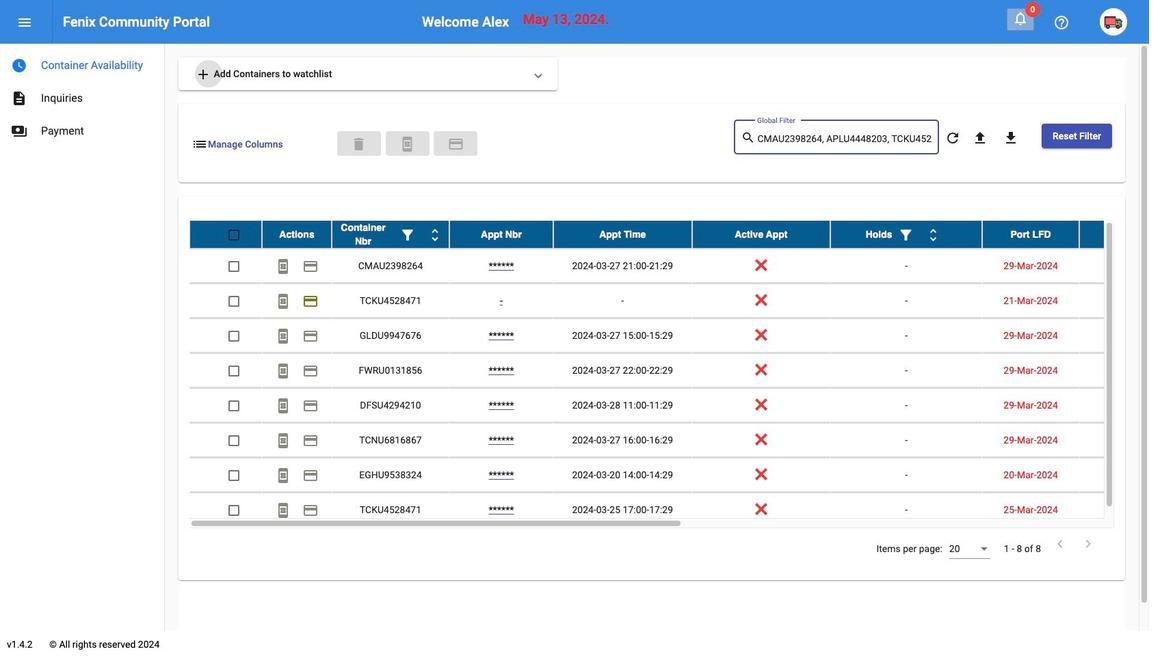 Task type: locate. For each thing, give the bounding box(es) containing it.
2 row from the top
[[190, 249, 1149, 284]]

no color image
[[1013, 10, 1029, 27], [11, 57, 27, 74], [195, 67, 211, 83], [945, 130, 961, 147], [972, 130, 989, 147], [1003, 130, 1019, 147], [448, 136, 464, 152], [400, 227, 416, 244], [427, 227, 443, 244], [275, 259, 291, 275], [302, 259, 319, 275], [275, 398, 291, 415], [302, 398, 319, 415], [275, 433, 291, 450], [302, 433, 319, 450], [302, 468, 319, 485], [302, 503, 319, 519], [1080, 536, 1097, 553]]

9 row from the top
[[190, 493, 1149, 528]]

cell for 8th row from the bottom
[[1080, 249, 1149, 283]]

1 cell from the top
[[1080, 249, 1149, 283]]

row
[[190, 221, 1149, 249], [190, 249, 1149, 284], [190, 284, 1149, 319], [190, 319, 1149, 354], [190, 354, 1149, 389], [190, 389, 1149, 424], [190, 424, 1149, 458], [190, 458, 1149, 493], [190, 493, 1149, 528]]

3 column header from the left
[[449, 221, 553, 248]]

4 cell from the top
[[1080, 354, 1149, 388]]

1 column header from the left
[[262, 221, 332, 248]]

column header
[[262, 221, 332, 248], [332, 221, 449, 248], [449, 221, 553, 248], [553, 221, 692, 248], [692, 221, 831, 248], [831, 221, 982, 248], [982, 221, 1080, 248], [1080, 221, 1149, 248]]

6 cell from the top
[[1080, 424, 1149, 458]]

7 cell from the top
[[1080, 458, 1149, 493]]

Global Watchlist Filter field
[[758, 134, 932, 145]]

cell for fourth row from the top of the page
[[1080, 319, 1149, 353]]

4 row from the top
[[190, 319, 1149, 354]]

navigation
[[0, 44, 164, 148]]

8 cell from the top
[[1080, 493, 1149, 528]]

no color image
[[16, 15, 33, 31], [1054, 15, 1070, 31], [11, 90, 27, 107], [11, 123, 27, 140], [741, 130, 758, 146], [192, 136, 208, 152], [399, 136, 416, 152], [898, 227, 914, 244], [925, 227, 942, 244], [275, 294, 291, 310], [302, 294, 319, 310], [275, 329, 291, 345], [302, 329, 319, 345], [275, 364, 291, 380], [302, 364, 319, 380], [275, 468, 291, 485], [275, 503, 291, 519], [1052, 536, 1069, 553]]

5 cell from the top
[[1080, 389, 1149, 423]]

2 cell from the top
[[1080, 284, 1149, 318]]

8 row from the top
[[190, 458, 1149, 493]]

4 column header from the left
[[553, 221, 692, 248]]

3 cell from the top
[[1080, 319, 1149, 353]]

3 row from the top
[[190, 284, 1149, 319]]

cell
[[1080, 249, 1149, 283], [1080, 284, 1149, 318], [1080, 319, 1149, 353], [1080, 354, 1149, 388], [1080, 389, 1149, 423], [1080, 424, 1149, 458], [1080, 458, 1149, 493], [1080, 493, 1149, 528]]

cell for 1st row from the bottom
[[1080, 493, 1149, 528]]

cell for third row from the bottom
[[1080, 424, 1149, 458]]

grid
[[190, 221, 1149, 529]]

cell for 8th row from the top
[[1080, 458, 1149, 493]]



Task type: describe. For each thing, give the bounding box(es) containing it.
8 column header from the left
[[1080, 221, 1149, 248]]

5 row from the top
[[190, 354, 1149, 389]]

5 column header from the left
[[692, 221, 831, 248]]

delete image
[[351, 136, 367, 152]]

7 row from the top
[[190, 424, 1149, 458]]

6 column header from the left
[[831, 221, 982, 248]]

cell for 7th row from the bottom of the page
[[1080, 284, 1149, 318]]

1 row from the top
[[190, 221, 1149, 249]]

cell for fourth row from the bottom
[[1080, 389, 1149, 423]]

2 column header from the left
[[332, 221, 449, 248]]

7 column header from the left
[[982, 221, 1080, 248]]

6 row from the top
[[190, 389, 1149, 424]]

cell for 5th row from the top of the page
[[1080, 354, 1149, 388]]



